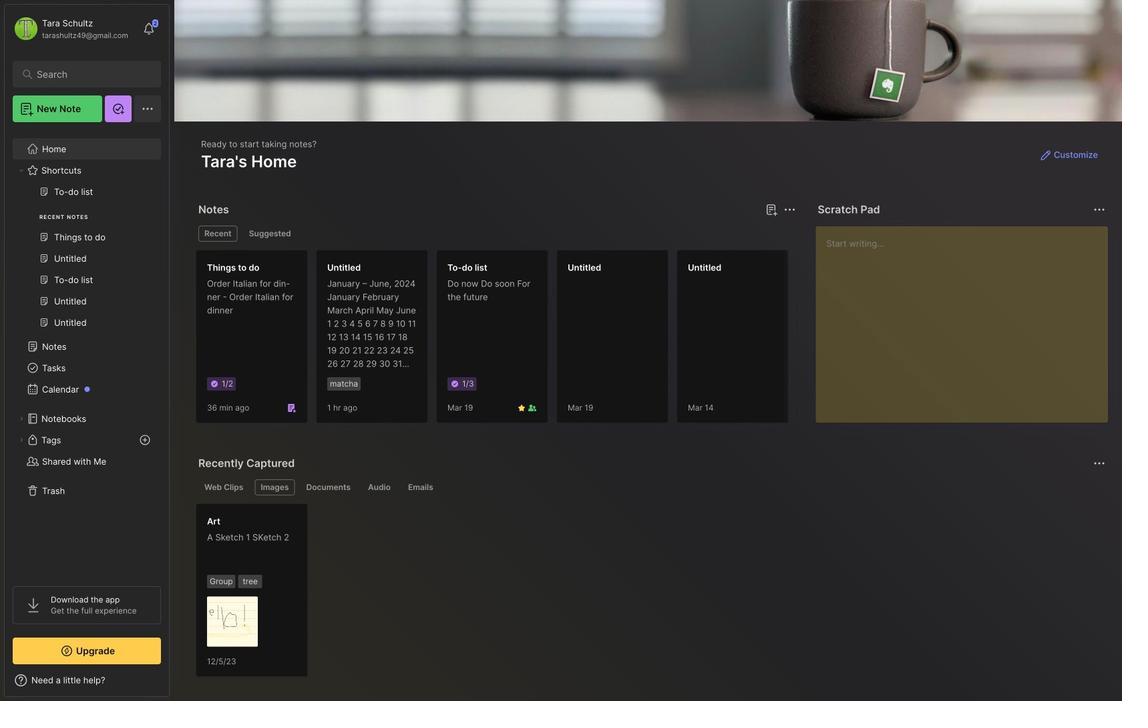 Task type: vqa. For each thing, say whether or not it's contained in the screenshot.
More actions image to the left
yes



Task type: describe. For each thing, give the bounding box(es) containing it.
WHAT'S NEW field
[[5, 670, 169, 691]]

none search field inside main element
[[37, 66, 143, 82]]

thumbnail image
[[207, 597, 258, 647]]

Search text field
[[37, 68, 143, 81]]

expand notebooks image
[[17, 415, 25, 423]]

1 tab list from the top
[[198, 226, 794, 242]]

tree inside main element
[[5, 130, 169, 575]]

Start writing… text field
[[827, 226, 1108, 412]]

click to collapse image
[[169, 677, 179, 693]]

more actions image
[[782, 202, 798, 218]]



Task type: locate. For each thing, give the bounding box(es) containing it.
expand tags image
[[17, 436, 25, 444]]

0 vertical spatial more actions image
[[1092, 202, 1108, 218]]

None search field
[[37, 66, 143, 82]]

more actions image
[[1092, 202, 1108, 218], [1092, 456, 1108, 472]]

group inside tree
[[13, 181, 160, 341]]

0 vertical spatial tab list
[[198, 226, 794, 242]]

tree
[[5, 130, 169, 575]]

1 vertical spatial tab list
[[198, 480, 1104, 496]]

1 more actions image from the top
[[1092, 202, 1108, 218]]

More actions field
[[781, 200, 799, 219], [1090, 200, 1109, 219], [1090, 454, 1109, 473]]

Account field
[[13, 15, 128, 42]]

main element
[[0, 0, 174, 702]]

row group
[[196, 250, 1122, 432]]

tab list
[[198, 226, 794, 242], [198, 480, 1104, 496]]

2 tab list from the top
[[198, 480, 1104, 496]]

group
[[13, 181, 160, 341]]

tab
[[198, 226, 238, 242], [243, 226, 297, 242], [198, 480, 249, 496], [255, 480, 295, 496], [300, 480, 357, 496], [362, 480, 397, 496], [402, 480, 439, 496]]

1 vertical spatial more actions image
[[1092, 456, 1108, 472]]

2 more actions image from the top
[[1092, 456, 1108, 472]]



